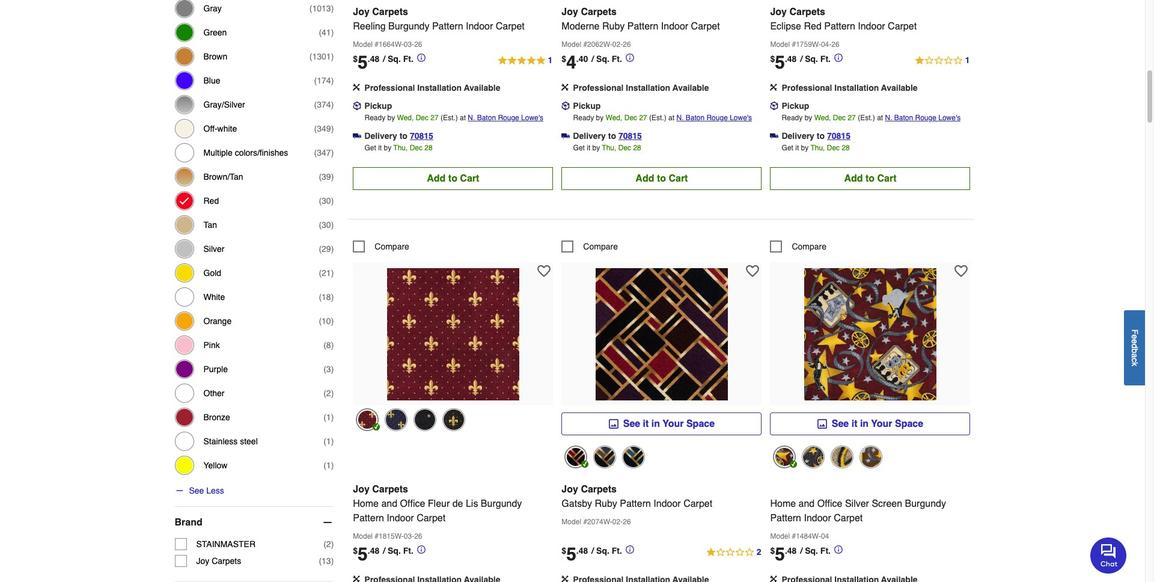 Task type: describe. For each thing, give the bounding box(es) containing it.
1 for bronze
[[326, 413, 331, 422]]

5 down model # 1664w-03-26
[[358, 52, 368, 73]]

8
[[326, 340, 331, 350]]

39
[[322, 172, 331, 182]]

f
[[1131, 329, 1140, 334]]

joy for joy carpets gatsby ruby pattern indoor carpet
[[562, 484, 579, 495]]

) for stainless steel
[[331, 437, 334, 446]]

3 installation from the left
[[835, 83, 880, 92]]

assembly image down model # 1484w-04
[[771, 575, 778, 582]]

1815w-
[[379, 532, 404, 541]]

steel
[[240, 437, 258, 446]]

) for bronze
[[331, 413, 334, 422]]

( for blue
[[314, 76, 317, 85]]

1 heart outline image from the left
[[538, 264, 551, 278]]

joy carpets home and office fleur de lis burgundy pattern indoor carpet image
[[387, 268, 520, 400]]

joy carpets moderne ruby pattern indoor carpet
[[562, 6, 720, 32]]

$ 4
[[562, 52, 577, 73]]

gray/silver
[[204, 100, 245, 109]]

/ down model # 2074w-02-26
[[592, 546, 594, 556]]

( 3 )
[[324, 364, 334, 374]]

$ inside $ 4
[[562, 54, 567, 64]]

get it by thu, dec 28 for 1st 70815 'button' from the right
[[782, 144, 850, 152]]

ft. down 04-
[[821, 54, 831, 64]]

bronze
[[204, 413, 230, 422]]

4
[[567, 52, 577, 73]]

sq. down 1759w-
[[805, 54, 819, 64]]

( 29 )
[[319, 244, 334, 254]]

( 374 )
[[314, 100, 334, 109]]

1 professional from the left
[[365, 83, 415, 92]]

( for gray/silver
[[314, 100, 317, 109]]

347
[[317, 148, 331, 157]]

1759w-
[[796, 40, 822, 49]]

3 rouge from the left
[[916, 113, 937, 122]]

1 available from the left
[[464, 83, 501, 92]]

3 professional installation available from the left
[[782, 83, 918, 92]]

other
[[204, 388, 225, 398]]

.48 / sq. ft. down 1664w-
[[368, 54, 414, 64]]

2 heart outline image from the left
[[955, 264, 969, 278]]

$ 5 for actual price $5.48 element below the model # 1815w-03-26
[[353, 544, 368, 565]]

5014610217 element
[[353, 240, 410, 252]]

/ down the model # 1815w-03-26
[[383, 546, 386, 556]]

joy carpets eclipse red pattern indoor carpet
[[771, 6, 917, 32]]

get it by thu, dec 28 for 3rd 70815 'button' from the right
[[365, 144, 433, 152]]

model left 1484w-
[[771, 532, 790, 541]]

( for gray
[[310, 4, 312, 13]]

joy carpets gatsby ruby pattern indoor carpet
[[562, 484, 713, 509]]

lis
[[466, 498, 478, 509]]

$ down the model # 1815w-03-26
[[353, 546, 358, 556]]

5001753345 element
[[562, 240, 618, 252]]

see it in your space button for taupe icon
[[771, 412, 971, 435]]

blue
[[204, 76, 220, 85]]

model # 1759w-04-26
[[771, 40, 840, 49]]

green
[[204, 28, 227, 37]]

see less button
[[175, 485, 224, 497]]

wed, for 3rd 70815 'button' from the right
[[397, 113, 414, 122]]

stainless
[[204, 437, 238, 446]]

compare for 5014610217 element
[[375, 242, 410, 251]]

joy carpets
[[196, 556, 241, 566]]

(est.) for n. baton rouge lowe's button for 1st 70815 'button' from the right
[[858, 113, 876, 122]]

minus image inside brand button
[[322, 517, 334, 529]]

joy carpets gatsby ruby pattern indoor carpet image
[[596, 268, 728, 400]]

$ down model # 1484w-04
[[771, 546, 775, 556]]

1 add from the left
[[427, 173, 446, 184]]

( 10 )
[[319, 316, 334, 326]]

b
[[1131, 348, 1140, 353]]

41
[[322, 28, 331, 37]]

info image for 5
[[417, 545, 426, 554]]

.48 for actual price $5.48 element corresponding to second "1" button from right
[[368, 54, 380, 64]]

multiple
[[204, 148, 233, 157]]

joy for joy carpets home and office fleur de lis burgundy pattern indoor carpet
[[353, 484, 370, 495]]

gold
[[204, 268, 221, 278]]

home and office silver screen burgundy pattern indoor carpet link
[[771, 484, 971, 525]]

# for gatsby
[[584, 518, 588, 526]]

silver inside the home and office silver screen burgundy pattern indoor carpet
[[846, 498, 870, 509]]

see for photos for smoke "image" at the right bottom of page
[[624, 418, 641, 429]]

2 installation from the left
[[626, 83, 671, 92]]

reeling
[[353, 21, 386, 32]]

21
[[322, 268, 331, 278]]

02- for gatsby
[[613, 518, 623, 526]]

k
[[1131, 362, 1140, 366]]

screen
[[872, 498, 903, 509]]

taupe image
[[831, 445, 854, 468]]

2 add to cart button from the left
[[562, 167, 762, 190]]

see it in your space for azure image
[[624, 418, 715, 429]]

burgundy inside joy carpets home and office fleur de lis burgundy pattern indoor carpet
[[481, 498, 522, 509]]

model # 1664w-03-26
[[353, 40, 423, 49]]

off-white
[[204, 124, 237, 133]]

3 professional from the left
[[782, 83, 833, 92]]

delivery to 70815 for 3rd 70815 'button' from the right
[[365, 131, 434, 141]]

pattern for reeling
[[432, 21, 463, 32]]

3 add from the left
[[845, 173, 863, 184]]

photos image for charcoal icon
[[818, 419, 827, 429]]

10
[[322, 316, 331, 326]]

( 18 )
[[319, 292, 334, 302]]

( 1013 )
[[310, 4, 334, 13]]

0 vertical spatial silver
[[204, 244, 225, 254]]

1 add to cart button from the left
[[353, 167, 554, 190]]

in for azure image
[[652, 418, 660, 429]]

$ down eclipse
[[771, 54, 775, 64]]

28 for second 70815 'button' from left
[[634, 144, 642, 152]]

ft. down 2074w- at the right bottom of page
[[612, 546, 622, 556]]

see it in your space link for taupe icon
[[771, 412, 971, 435]]

carpet for moderne ruby pattern indoor carpet
[[691, 21, 720, 32]]

get for 3rd 70815 'button' from the right
[[365, 144, 376, 152]]

and inside joy carpets home and office fleur de lis burgundy pattern indoor carpet
[[382, 498, 398, 509]]

cart for 2nd "add to cart" button from right
[[669, 173, 688, 184]]

( for other
[[324, 388, 326, 398]]

home inside joy carpets home and office fleur de lis burgundy pattern indoor carpet
[[353, 498, 379, 509]]

eclipse
[[771, 21, 802, 32]]

it for 3rd 70815 'button' from the right
[[378, 144, 382, 152]]

it for 1st 70815 'button' from the right
[[796, 144, 800, 152]]

ft. down 1664w-
[[403, 54, 414, 64]]

see it in your space for taupe icon
[[832, 418, 924, 429]]

brown image
[[443, 408, 466, 431]]

04
[[822, 532, 830, 541]]

ft. inside actual price $4.40 element
[[612, 54, 622, 64]]

1484w-
[[796, 532, 822, 541]]

lowe's for 3rd 70815 'button' from the right
[[522, 113, 544, 122]]

purple
[[204, 364, 228, 374]]

carpets for home
[[373, 484, 408, 495]]

less
[[206, 486, 224, 496]]

c
[[1131, 358, 1140, 362]]

13
[[322, 556, 331, 566]]

actual price $5.48 element down 1484w-
[[771, 544, 843, 565]]

carpets for gatsby
[[581, 484, 617, 495]]

( 1 ) for stainless steel
[[324, 437, 334, 446]]

carpet inside the home and office silver screen burgundy pattern indoor carpet
[[834, 513, 863, 524]]

sq. down 1484w-
[[805, 546, 819, 556]]

3
[[326, 364, 331, 374]]

) for brown/tan
[[331, 172, 334, 182]]

1 e from the top
[[1131, 334, 1140, 339]]

home inside the home and office silver screen burgundy pattern indoor carpet
[[771, 498, 796, 509]]

brand button
[[175, 507, 334, 538]]

cart for first "add to cart" button from left
[[460, 173, 480, 184]]

3 available from the left
[[882, 83, 918, 92]]

at for 1st 70815 'button' from the right
[[878, 113, 884, 122]]

indoor inside the home and office silver screen burgundy pattern indoor carpet
[[804, 513, 832, 524]]

multiple colors/finishes
[[204, 148, 288, 157]]

( 1301 )
[[310, 52, 334, 61]]

) for yellow
[[331, 461, 334, 470]]

office inside joy carpets home and office fleur de lis burgundy pattern indoor carpet
[[400, 498, 425, 509]]

4507340 element
[[771, 240, 827, 252]]

white
[[204, 292, 225, 302]]

and inside the home and office silver screen burgundy pattern indoor carpet
[[799, 498, 815, 509]]

wed, for 1st 70815 'button' from the right
[[815, 113, 832, 122]]

actual price $5.48 element for 2 button
[[562, 544, 634, 565]]

stainmaster
[[196, 539, 256, 549]]

1 rouge from the left
[[498, 113, 520, 122]]

smoke image
[[594, 445, 617, 468]]

brand
[[175, 517, 203, 528]]

.40 / sq. ft.
[[577, 54, 622, 64]]

assembly image down model # 1759w-04-26
[[771, 83, 778, 91]]

tan
[[204, 220, 217, 230]]

( for silver
[[319, 244, 322, 254]]

/ down model # 1664w-03-26
[[383, 54, 386, 64]]

2 professional installation available from the left
[[573, 83, 709, 92]]

) for orange
[[331, 316, 334, 326]]

red inside joy carpets eclipse red pattern indoor carpet
[[804, 21, 822, 32]]

orange
[[204, 316, 232, 326]]

yellow
[[204, 461, 228, 470]]

$ 5 for 1st "1" button from right's actual price $5.48 element
[[771, 52, 785, 73]]

info image for 4
[[626, 53, 634, 62]]

info image for actual price $5.48 element underneath 1484w-
[[835, 545, 843, 554]]

) for white
[[331, 292, 334, 302]]

3 70815 button from the left
[[828, 130, 851, 142]]

3 add to cart button from the left
[[771, 167, 971, 190]]

5 down model # 1484w-04
[[775, 544, 785, 565]]

( 39 )
[[319, 172, 334, 182]]

2 inside button
[[757, 547, 762, 557]]

( 41 )
[[319, 28, 334, 37]]

.48 / sq. ft. down 1759w-
[[785, 54, 831, 64]]

thu, for 3rd 70815 'button' from the right
[[394, 144, 408, 152]]

1 1 button from the left
[[497, 53, 554, 68]]

ft. down 04 on the bottom
[[821, 546, 831, 556]]

joy for joy carpets moderne ruby pattern indoor carpet
[[562, 6, 579, 17]]

02- for moderne
[[613, 40, 623, 49]]

26 for home
[[415, 532, 423, 541]]

1 n. from the left
[[468, 113, 475, 122]]

349
[[317, 124, 331, 133]]

actual price $5.48 element for second "1" button from right
[[353, 52, 426, 73]]

) for stainmaster
[[331, 539, 334, 549]]

1 star image for 2 button
[[706, 545, 762, 560]]

sq. inside actual price $4.40 element
[[597, 54, 610, 64]]

pink
[[204, 340, 220, 350]]

compare for 5001753345 element
[[584, 242, 618, 251]]

model for joy carpets gatsby ruby pattern indoor carpet
[[562, 518, 582, 526]]

) for brown
[[331, 52, 334, 61]]

70815 for 1st 70815 'button' from the right
[[828, 131, 851, 141]]

actual price $5.48 element for 1st "1" button from right
[[771, 52, 843, 73]]

a
[[1131, 353, 1140, 358]]

burgundy inside joy carpets reeling burgundy pattern indoor carpet
[[389, 21, 430, 32]]

1301
[[312, 52, 331, 61]]

actual price $5.48 element down the model # 1815w-03-26
[[353, 544, 426, 565]]

assembly image down $ 4
[[562, 83, 569, 91]]

off-
[[204, 124, 217, 133]]

stainless steel
[[204, 437, 258, 446]]

joy carpets reeling burgundy pattern indoor carpet
[[353, 6, 525, 32]]

carpet for reeling burgundy pattern indoor carpet
[[496, 21, 525, 32]]

03- for and
[[404, 532, 415, 541]]

sq. down 1664w-
[[388, 54, 401, 64]]

( 1 ) for yellow
[[324, 461, 334, 470]]

.48 for 1st "1" button from right's actual price $5.48 element
[[785, 54, 797, 64]]

( for green
[[319, 28, 322, 37]]

sq. down 1815w-
[[388, 546, 401, 556]]

carpets for reeling
[[373, 6, 408, 17]]

indoor for reeling burgundy pattern indoor carpet
[[466, 21, 493, 32]]

.40
[[577, 54, 588, 64]]

pattern for eclipse
[[825, 21, 856, 32]]

# for eclipse
[[792, 40, 796, 49]]

f e e d b a c k
[[1131, 329, 1140, 366]]

2 70815 button from the left
[[619, 130, 642, 142]]

pickup image for second 70815 'button' from left
[[562, 102, 570, 110]]

2 for stainmaster
[[326, 539, 331, 549]]

thu, for 1st 70815 'button' from the right
[[811, 144, 825, 152]]

info image for actual price $5.48 element for 2 button
[[626, 545, 634, 554]]

sq. down 2074w- at the right bottom of page
[[597, 546, 610, 556]]

( 349 )
[[314, 124, 334, 133]]

( 347 )
[[314, 148, 334, 157]]

$ 5 for actual price $5.48 element underneath 1484w-
[[771, 544, 785, 565]]

( 174 )
[[314, 76, 334, 85]]

gatsby
[[562, 498, 592, 509]]

model # 1484w-04
[[771, 532, 830, 541]]



Task type: vqa. For each thing, say whether or not it's contained in the screenshot.


Task type: locate. For each thing, give the bounding box(es) containing it.
joy up moderne on the top of the page
[[562, 6, 579, 17]]

( for bronze
[[324, 413, 326, 422]]

model # 2074w-02-26
[[562, 518, 631, 526]]

3 (est.) from the left
[[858, 113, 876, 122]]

1 horizontal spatial 27
[[640, 113, 648, 122]]

model # 1815w-03-26
[[353, 532, 423, 541]]

pattern inside joy carpets gatsby ruby pattern indoor carpet
[[620, 498, 651, 509]]

0 horizontal spatial lowe's
[[522, 113, 544, 122]]

3 compare from the left
[[792, 242, 827, 251]]

1 horizontal spatial thu,
[[602, 144, 617, 152]]

0 horizontal spatial space
[[687, 418, 715, 429]]

info image right .40 / sq. ft.
[[626, 53, 634, 62]]

ft. down 1815w-
[[403, 546, 414, 556]]

) for other
[[331, 388, 334, 398]]

space
[[687, 418, 715, 429], [896, 418, 924, 429]]

1 vertical spatial ( 2 )
[[324, 539, 334, 549]]

174
[[317, 76, 331, 85]]

professional installation available down 1664w-
[[365, 83, 501, 92]]

2 (est.) from the left
[[650, 113, 667, 122]]

17 ) from the top
[[331, 388, 334, 398]]

actual price $5.48 element down model # 2074w-02-26
[[562, 544, 634, 565]]

at for second 70815 'button' from left
[[669, 113, 675, 122]]

0 horizontal spatial (est.)
[[441, 113, 458, 122]]

1 horizontal spatial see
[[624, 418, 641, 429]]

carpets inside joy carpets gatsby ruby pattern indoor carpet
[[581, 484, 617, 495]]

truck filled image
[[353, 132, 362, 140], [771, 132, 779, 140]]

get it by thu, dec 28 for second 70815 'button' from left
[[574, 144, 642, 152]]

1 delivery to 70815 from the left
[[365, 131, 434, 141]]

) for joy carpets
[[331, 556, 334, 566]]

joy carpets home and office fleur de lis burgundy pattern indoor carpet
[[353, 484, 522, 524]]

19 ) from the top
[[331, 437, 334, 446]]

$ 5 down the model # 1815w-03-26
[[353, 544, 368, 565]]

374
[[317, 100, 331, 109]]

carpet inside joy carpets gatsby ruby pattern indoor carpet
[[684, 498, 713, 509]]

26 for moderne
[[623, 40, 631, 49]]

n. baton rouge lowe's button
[[468, 112, 544, 124], [677, 112, 753, 124], [886, 112, 961, 124]]

2 horizontal spatial thu,
[[811, 144, 825, 152]]

26 for eclipse
[[832, 40, 840, 49]]

model for joy carpets moderne ruby pattern indoor carpet
[[562, 40, 582, 49]]

1 horizontal spatial (est.)
[[650, 113, 667, 122]]

26 right 1664w-
[[415, 40, 423, 49]]

.48 down model # 1664w-03-26
[[368, 54, 380, 64]]

info image for actual price $5.48 element corresponding to second "1" button from right
[[417, 53, 426, 62]]

1 02- from the top
[[613, 40, 623, 49]]

photos image for smoke "image" at the right bottom of page
[[609, 419, 619, 429]]

1 30 from the top
[[322, 196, 331, 206]]

joy down stainmaster
[[196, 556, 209, 566]]

2 horizontal spatial compare
[[792, 242, 827, 251]]

see up azure image
[[624, 418, 641, 429]]

/ right the .40
[[592, 54, 594, 64]]

see it in your space button
[[562, 412, 762, 435], [771, 412, 971, 435]]

2 horizontal spatial n. baton rouge lowe's button
[[886, 112, 961, 124]]

minus image inside see less button
[[175, 486, 184, 496]]

04-
[[822, 40, 832, 49]]

photos image
[[609, 419, 619, 429], [818, 419, 827, 429]]

02- down joy carpets gatsby ruby pattern indoor carpet
[[613, 518, 623, 526]]

ready by wed, dec 27 (est.) at n. baton rouge lowe's for n. baton rouge lowe's button for 1st 70815 'button' from the right
[[782, 113, 961, 122]]

joy inside joy carpets gatsby ruby pattern indoor carpet
[[562, 484, 579, 495]]

actual price $5.48 element
[[353, 52, 426, 73], [771, 52, 843, 73], [353, 544, 426, 565], [562, 544, 634, 565], [771, 544, 843, 565]]

2 wed, from the left
[[606, 113, 623, 122]]

) for blue
[[331, 76, 334, 85]]

indoor inside joy carpets moderne ruby pattern indoor carpet
[[661, 21, 689, 32]]

joy inside joy carpets moderne ruby pattern indoor carpet
[[562, 6, 579, 17]]

1 vertical spatial 02-
[[613, 518, 623, 526]]

2 in from the left
[[861, 418, 869, 429]]

cart
[[460, 173, 480, 184], [669, 173, 688, 184], [878, 173, 897, 184]]

charcoal image
[[803, 445, 825, 468]]

29
[[322, 244, 331, 254]]

indoor inside joy carpets home and office fleur de lis burgundy pattern indoor carpet
[[387, 513, 414, 524]]

burgundy image
[[774, 445, 797, 468]]

22 ) from the top
[[331, 556, 334, 566]]

0 horizontal spatial in
[[652, 418, 660, 429]]

burgundy right screen
[[906, 498, 947, 509]]

2 office from the left
[[818, 498, 843, 509]]

info image for 1st "1" button from right's actual price $5.48 element
[[835, 53, 843, 62]]

2 photos image from the left
[[818, 419, 827, 429]]

silver up gold
[[204, 244, 225, 254]]

carpet
[[496, 21, 525, 32], [691, 21, 720, 32], [888, 21, 917, 32], [684, 498, 713, 509], [417, 513, 446, 524], [834, 513, 863, 524]]

thu,
[[394, 144, 408, 152], [602, 144, 617, 152], [811, 144, 825, 152]]

truck filled image for 1st 70815 'button' from the right pickup image
[[771, 132, 779, 140]]

2 button
[[706, 545, 762, 560]]

home and office silver screen burgundy pattern indoor carpet
[[771, 498, 947, 524]]

2 1 button from the left
[[915, 53, 971, 68]]

18 ) from the top
[[331, 413, 334, 422]]

2 horizontal spatial get it by thu, dec 28
[[782, 144, 850, 152]]

/ down model # 1484w-04
[[801, 546, 803, 556]]

carpet inside joy carpets eclipse red pattern indoor carpet
[[888, 21, 917, 32]]

3 delivery from the left
[[782, 131, 815, 141]]

1 70815 from the left
[[410, 131, 434, 141]]

1 horizontal spatial silver
[[846, 498, 870, 509]]

1 horizontal spatial 70815
[[619, 131, 642, 141]]

see it in your space
[[624, 418, 715, 429], [832, 418, 924, 429]]

ruby for moderne
[[603, 21, 625, 32]]

see less
[[189, 486, 224, 496]]

carpet inside joy carpets moderne ruby pattern indoor carpet
[[691, 21, 720, 32]]

0 horizontal spatial add to cart button
[[353, 167, 554, 190]]

pickup image for 1st 70815 'button' from the right
[[771, 102, 779, 110]]

$ left the .40
[[562, 54, 567, 64]]

0 horizontal spatial get it by thu, dec 28
[[365, 144, 433, 152]]

silver
[[204, 244, 225, 254], [846, 498, 870, 509]]

joy inside joy carpets eclipse red pattern indoor carpet
[[771, 6, 787, 17]]

2 horizontal spatial rouge
[[916, 113, 937, 122]]

carpets inside joy carpets eclipse red pattern indoor carpet
[[790, 6, 826, 17]]

1 horizontal spatial see it in your space
[[832, 418, 924, 429]]

( for brown
[[310, 52, 312, 61]]

2 delivery to 70815 from the left
[[573, 131, 642, 141]]

2 thu, from the left
[[602, 144, 617, 152]]

2 baton from the left
[[686, 113, 705, 122]]

0 horizontal spatial compare
[[375, 242, 410, 251]]

2 lowe's from the left
[[730, 113, 753, 122]]

2 horizontal spatial add
[[845, 173, 863, 184]]

1 horizontal spatial 70815 button
[[619, 130, 642, 142]]

1 professional installation available from the left
[[365, 83, 501, 92]]

0 horizontal spatial 27
[[431, 113, 439, 122]]

1 and from the left
[[382, 498, 398, 509]]

1 cart from the left
[[460, 173, 480, 184]]

0 horizontal spatial add to cart
[[427, 173, 480, 184]]

carpet inside joy carpets reeling burgundy pattern indoor carpet
[[496, 21, 525, 32]]

carpet for eclipse red pattern indoor carpet
[[888, 21, 917, 32]]

info image down model # 1664w-03-26
[[417, 53, 426, 62]]

( for orange
[[319, 316, 322, 326]]

carpets
[[373, 6, 408, 17], [581, 6, 617, 17], [790, 6, 826, 17], [373, 484, 408, 495], [581, 484, 617, 495], [212, 556, 241, 566]]

1 70815 button from the left
[[410, 130, 434, 142]]

1 installation from the left
[[418, 83, 462, 92]]

2 professional from the left
[[573, 83, 624, 92]]

info image
[[626, 53, 634, 62], [417, 545, 426, 554]]

2 available from the left
[[673, 83, 709, 92]]

brown
[[204, 52, 227, 61]]

3 pickup from the left
[[782, 101, 810, 110]]

0 horizontal spatial n. baton rouge lowe's button
[[468, 112, 544, 124]]

0 vertical spatial minus image
[[175, 486, 184, 496]]

home up model # 1484w-04
[[771, 498, 796, 509]]

2 horizontal spatial available
[[882, 83, 918, 92]]

2 home from the left
[[771, 498, 796, 509]]

.48 / sq. ft.
[[368, 54, 414, 64], [785, 54, 831, 64], [368, 546, 414, 556], [577, 546, 622, 556], [785, 546, 831, 556]]

1 see it in your space button from the left
[[562, 412, 762, 435]]

2 horizontal spatial installation
[[835, 83, 880, 92]]

1 pickup from the left
[[365, 101, 392, 110]]

0 horizontal spatial office
[[400, 498, 425, 509]]

( 2 ) for stainmaster
[[324, 539, 334, 549]]

indoor
[[466, 21, 493, 32], [661, 21, 689, 32], [858, 21, 886, 32], [654, 498, 681, 509], [387, 513, 414, 524], [804, 513, 832, 524]]

add
[[427, 173, 446, 184], [636, 173, 655, 184], [845, 173, 863, 184]]

1 ready from the left
[[365, 113, 386, 122]]

see it in your space button up azure image
[[562, 412, 762, 435]]

1 27 from the left
[[431, 113, 439, 122]]

model for joy carpets reeling burgundy pattern indoor carpet
[[353, 40, 373, 49]]

2 28 from the left
[[634, 144, 642, 152]]

03- down joy carpets home and office fleur de lis burgundy pattern indoor carpet
[[404, 532, 415, 541]]

5 down model # 2074w-02-26
[[567, 544, 577, 565]]

pickup for 3rd 70815 'button' from the right
[[365, 101, 392, 110]]

see it in your space link for azure image
[[562, 412, 762, 435]]

at
[[460, 113, 466, 122], [669, 113, 675, 122], [878, 113, 884, 122]]

carpet for gatsby ruby pattern indoor carpet
[[684, 498, 713, 509]]

d
[[1131, 344, 1140, 348]]

( 30 )
[[319, 196, 334, 206], [319, 220, 334, 230]]

2 ready from the left
[[574, 113, 594, 122]]

1 vertical spatial minus image
[[322, 517, 334, 529]]

indoor inside joy carpets gatsby ruby pattern indoor carpet
[[654, 498, 681, 509]]

ft.
[[403, 54, 414, 64], [612, 54, 622, 64], [821, 54, 831, 64], [403, 546, 414, 556], [612, 546, 622, 556], [821, 546, 831, 556]]

.48 / sq. ft. down 1484w-
[[785, 546, 831, 556]]

pickup image
[[353, 102, 362, 110], [562, 102, 570, 110], [771, 102, 779, 110]]

0 horizontal spatial cart
[[460, 173, 480, 184]]

.48 down the model # 1815w-03-26
[[368, 546, 380, 556]]

lowe's for 1st 70815 'button' from the right
[[939, 113, 961, 122]]

3 wed, from the left
[[815, 113, 832, 122]]

see inside button
[[189, 486, 204, 496]]

1 28 from the left
[[425, 144, 433, 152]]

azure image
[[623, 445, 646, 468]]

0 horizontal spatial professional
[[365, 83, 415, 92]]

2 horizontal spatial add to cart
[[845, 173, 897, 184]]

0 horizontal spatial truck filled image
[[353, 132, 362, 140]]

2 n. from the left
[[677, 113, 684, 122]]

baton for n. baton rouge lowe's button for 3rd 70815 'button' from the right
[[477, 113, 496, 122]]

1 n. baton rouge lowe's button from the left
[[468, 112, 544, 124]]

) for green
[[331, 28, 334, 37]]

installation
[[418, 83, 462, 92], [626, 83, 671, 92], [835, 83, 880, 92]]

1 get from the left
[[365, 144, 376, 152]]

2 03- from the top
[[404, 532, 415, 541]]

see it in your space link
[[562, 412, 762, 435], [771, 412, 971, 435]]

5 stars image
[[497, 53, 554, 68]]

1 horizontal spatial photos image
[[818, 419, 827, 429]]

27 for 3rd 70815 'button' from the right
[[431, 113, 439, 122]]

2 at from the left
[[669, 113, 675, 122]]

info image down model # 2074w-02-26
[[626, 545, 634, 554]]

( 30 ) for red
[[319, 196, 334, 206]]

15 ) from the top
[[331, 340, 334, 350]]

26 right 2074w- at the right bottom of page
[[623, 518, 631, 526]]

red up 1759w-
[[804, 21, 822, 32]]

indoor inside joy carpets reeling burgundy pattern indoor carpet
[[466, 21, 493, 32]]

joy up the model # 1815w-03-26
[[353, 484, 370, 495]]

.48 down model # 1759w-04-26
[[785, 54, 797, 64]]

$ down model # 2074w-02-26
[[562, 546, 567, 556]]

2 for other
[[326, 388, 331, 398]]

assembly image
[[353, 83, 360, 91], [353, 575, 360, 582], [562, 575, 569, 582]]

0 horizontal spatial ready
[[365, 113, 386, 122]]

) for tan
[[331, 220, 334, 230]]

(est.)
[[441, 113, 458, 122], [650, 113, 667, 122], [858, 113, 876, 122]]

moderne
[[562, 21, 600, 32]]

n.
[[468, 113, 475, 122], [677, 113, 684, 122], [886, 113, 893, 122]]

professional down 1759w-
[[782, 83, 833, 92]]

heart outline image
[[747, 264, 760, 278]]

28 for 1st 70815 'button' from the right
[[842, 144, 850, 152]]

( for purple
[[324, 364, 326, 374]]

1 horizontal spatial and
[[799, 498, 815, 509]]

ruby image
[[565, 445, 588, 468]]

minus image up 13
[[322, 517, 334, 529]]

( 2 )
[[324, 388, 334, 398], [324, 539, 334, 549]]

model for joy carpets home and office fleur de lis burgundy pattern indoor carpet
[[353, 532, 373, 541]]

get
[[365, 144, 376, 152], [574, 144, 585, 152], [782, 144, 794, 152]]

1 horizontal spatial add to cart
[[636, 173, 688, 184]]

2 horizontal spatial cart
[[878, 173, 897, 184]]

1 horizontal spatial pickup image
[[562, 102, 570, 110]]

70815 button
[[410, 130, 434, 142], [619, 130, 642, 142], [828, 130, 851, 142]]

carpets up eclipse
[[790, 6, 826, 17]]

office left fleur
[[400, 498, 425, 509]]

30 down 39
[[322, 196, 331, 206]]

2 and from the left
[[799, 498, 815, 509]]

1 ( 30 ) from the top
[[319, 196, 334, 206]]

0 horizontal spatial n.
[[468, 113, 475, 122]]

model left 1815w-
[[353, 532, 373, 541]]

$ 5 for actual price $5.48 element for 2 button
[[562, 544, 577, 565]]

1 ) from the top
[[331, 4, 334, 13]]

by
[[388, 113, 395, 122], [596, 113, 604, 122], [805, 113, 813, 122], [384, 144, 392, 152], [593, 144, 600, 152], [802, 144, 809, 152]]

carpet inside joy carpets home and office fleur de lis burgundy pattern indoor carpet
[[417, 513, 446, 524]]

1 delivery from the left
[[365, 131, 397, 141]]

1 vertical spatial 30
[[322, 220, 331, 230]]

2 delivery from the left
[[573, 131, 606, 141]]

compare inside 5014610217 element
[[375, 242, 410, 251]]

2 truck filled image from the left
[[771, 132, 779, 140]]

1 horizontal spatial space
[[896, 418, 924, 429]]

pattern inside joy carpets reeling burgundy pattern indoor carpet
[[432, 21, 463, 32]]

3 pickup image from the left
[[771, 102, 779, 110]]

2 27 from the left
[[640, 113, 648, 122]]

truck filled image
[[562, 132, 570, 140]]

0 vertical spatial 1 star image
[[915, 53, 971, 68]]

add to cart for 3rd "add to cart" button
[[845, 173, 897, 184]]

see it in your space button up chocolate image
[[771, 412, 971, 435]]

pattern for moderne
[[628, 21, 659, 32]]

(
[[310, 4, 312, 13], [319, 28, 322, 37], [310, 52, 312, 61], [314, 76, 317, 85], [314, 100, 317, 109], [314, 124, 317, 133], [314, 148, 317, 157], [319, 172, 322, 182], [319, 196, 322, 206], [319, 220, 322, 230], [319, 244, 322, 254], [319, 268, 322, 278], [319, 292, 322, 302], [319, 316, 322, 326], [324, 340, 326, 350], [324, 364, 326, 374], [324, 388, 326, 398], [324, 413, 326, 422], [324, 437, 326, 446], [324, 461, 326, 470], [324, 539, 326, 549], [319, 556, 322, 566]]

assembly image
[[562, 83, 569, 91], [771, 83, 778, 91], [771, 575, 778, 582]]

joy up gatsby
[[562, 484, 579, 495]]

info image
[[417, 53, 426, 62], [835, 53, 843, 62], [626, 545, 634, 554], [835, 545, 843, 554]]

1 horizontal spatial compare
[[584, 242, 618, 251]]

26 right 2062w-
[[623, 40, 631, 49]]

1 horizontal spatial see it in your space link
[[771, 412, 971, 435]]

pattern inside joy carpets home and office fleur de lis burgundy pattern indoor carpet
[[353, 513, 384, 524]]

burgundy image
[[356, 408, 379, 431]]

1 star image
[[915, 53, 971, 68], [706, 545, 762, 560]]

8 ) from the top
[[331, 172, 334, 182]]

1 your from the left
[[663, 418, 684, 429]]

carpets inside joy carpets reeling burgundy pattern indoor carpet
[[373, 6, 408, 17]]

see it in your space up azure image
[[624, 418, 715, 429]]

1 for yellow
[[326, 461, 331, 470]]

1 horizontal spatial n.
[[677, 113, 684, 122]]

indoor inside joy carpets eclipse red pattern indoor carpet
[[858, 21, 886, 32]]

1 pickup image from the left
[[353, 102, 362, 110]]

70815 for 3rd 70815 'button' from the right
[[410, 131, 434, 141]]

# for home
[[375, 532, 379, 541]]

0 vertical spatial 03-
[[404, 40, 415, 49]]

( for white
[[319, 292, 322, 302]]

truck filled image for pickup image associated with 3rd 70815 'button' from the right
[[353, 132, 362, 140]]

$
[[353, 54, 358, 64], [562, 54, 567, 64], [771, 54, 775, 64], [353, 546, 358, 556], [562, 546, 567, 556], [771, 546, 775, 556]]

14 ) from the top
[[331, 316, 334, 326]]

1 vertical spatial ( 1 )
[[324, 437, 334, 446]]

professional down 1664w-
[[365, 83, 415, 92]]

$ 5 down model # 1484w-04
[[771, 544, 785, 565]]

2 space from the left
[[896, 418, 924, 429]]

( 30 ) up 29
[[319, 220, 334, 230]]

2 rouge from the left
[[707, 113, 728, 122]]

1 vertical spatial 1 star image
[[706, 545, 762, 560]]

professional installation available down actual price $4.40 element
[[573, 83, 709, 92]]

0 horizontal spatial rouge
[[498, 113, 520, 122]]

get it by thu, dec 28
[[365, 144, 433, 152], [574, 144, 642, 152], [782, 144, 850, 152]]

colors/finishes
[[235, 148, 288, 157]]

baton for n. baton rouge lowe's button for 1st 70815 'button' from the right
[[895, 113, 914, 122]]

actual price $5.48 element down model # 1664w-03-26
[[353, 52, 426, 73]]

red
[[804, 21, 822, 32], [204, 196, 219, 206]]

home up the model # 1815w-03-26
[[353, 498, 379, 509]]

( 21 )
[[319, 268, 334, 278]]

5 down the model # 1815w-03-26
[[358, 544, 368, 565]]

0 horizontal spatial see it in your space button
[[562, 412, 762, 435]]

info image down model # 1759w-04-26
[[835, 53, 843, 62]]

office inside the home and office silver screen burgundy pattern indoor carpet
[[818, 498, 843, 509]]

joy up reeling
[[353, 6, 370, 17]]

$ 5 down model # 2074w-02-26
[[562, 544, 577, 565]]

e up b
[[1131, 339, 1140, 344]]

0 horizontal spatial home
[[353, 498, 379, 509]]

0 horizontal spatial 28
[[425, 144, 433, 152]]

0 horizontal spatial minus image
[[175, 486, 184, 496]]

9 ) from the top
[[331, 196, 334, 206]]

1 horizontal spatial n. baton rouge lowe's button
[[677, 112, 753, 124]]

pattern for gatsby
[[620, 498, 651, 509]]

.48 down model # 1484w-04
[[785, 546, 797, 556]]

02-
[[613, 40, 623, 49], [613, 518, 623, 526]]

1 horizontal spatial installation
[[626, 83, 671, 92]]

4 ) from the top
[[331, 76, 334, 85]]

/ inside actual price $4.40 element
[[592, 54, 594, 64]]

( 8 )
[[324, 340, 334, 350]]

black image
[[414, 408, 437, 431]]

office up 04 on the bottom
[[818, 498, 843, 509]]

wed,
[[397, 113, 414, 122], [606, 113, 623, 122], [815, 113, 832, 122]]

# for moderne
[[584, 40, 588, 49]]

18
[[322, 292, 331, 302]]

13 ) from the top
[[331, 292, 334, 302]]

ruby inside joy carpets gatsby ruby pattern indoor carpet
[[595, 498, 618, 509]]

photos image up smoke "image" at the right bottom of page
[[609, 419, 619, 429]]

(est.) for second 70815 'button' from left's n. baton rouge lowe's button
[[650, 113, 667, 122]]

1 ready by wed, dec 27 (est.) at n. baton rouge lowe's from the left
[[365, 113, 544, 122]]

28
[[425, 144, 433, 152], [634, 144, 642, 152], [842, 144, 850, 152]]

1 vertical spatial 03-
[[404, 532, 415, 541]]

$ 5 down model # 1664w-03-26
[[353, 52, 368, 73]]

1 horizontal spatial pickup
[[573, 101, 601, 110]]

joy inside joy carpets reeling burgundy pattern indoor carpet
[[353, 6, 370, 17]]

0 horizontal spatial pickup image
[[353, 102, 362, 110]]

2 horizontal spatial see
[[832, 418, 849, 429]]

indoor for eclipse red pattern indoor carpet
[[858, 21, 886, 32]]

/ down model # 1759w-04-26
[[801, 54, 803, 64]]

20 ) from the top
[[331, 461, 334, 470]]

navy image
[[385, 408, 408, 431]]

0 vertical spatial info image
[[626, 53, 634, 62]]

5
[[358, 52, 368, 73], [775, 52, 785, 73], [358, 544, 368, 565], [567, 544, 577, 565], [775, 544, 785, 565]]

pattern inside the home and office silver screen burgundy pattern indoor carpet
[[771, 513, 802, 524]]

0 horizontal spatial info image
[[417, 545, 426, 554]]

1 compare from the left
[[375, 242, 410, 251]]

available
[[464, 83, 501, 92], [673, 83, 709, 92], [882, 83, 918, 92]]

carpets down stainmaster
[[212, 556, 241, 566]]

1 horizontal spatial ready by wed, dec 27 (est.) at n. baton rouge lowe's
[[574, 113, 753, 122]]

2 02- from the top
[[613, 518, 623, 526]]

2 horizontal spatial at
[[878, 113, 884, 122]]

de
[[453, 498, 463, 509]]

compare inside 4507340 element
[[792, 242, 827, 251]]

( 2 ) for other
[[324, 388, 334, 398]]

1 wed, from the left
[[397, 113, 414, 122]]

model
[[353, 40, 373, 49], [562, 40, 582, 49], [771, 40, 790, 49], [562, 518, 582, 526], [353, 532, 373, 541], [771, 532, 790, 541]]

burgundy up 1664w-
[[389, 21, 430, 32]]

rouge
[[498, 113, 520, 122], [707, 113, 728, 122], [916, 113, 937, 122]]

0 horizontal spatial delivery to 70815
[[365, 131, 434, 141]]

1 button
[[497, 53, 554, 68], [915, 53, 971, 68]]

info image down the model # 1815w-03-26
[[417, 545, 426, 554]]

26 right 1815w-
[[415, 532, 423, 541]]

( 2 ) down ( 3 )
[[324, 388, 334, 398]]

2 cart from the left
[[669, 173, 688, 184]]

2 horizontal spatial wed,
[[815, 113, 832, 122]]

03- down joy carpets reeling burgundy pattern indoor carpet
[[404, 40, 415, 49]]

carpets for eclipse
[[790, 6, 826, 17]]

0 horizontal spatial professional installation available
[[365, 83, 501, 92]]

brown/tan
[[204, 172, 243, 182]]

model down reeling
[[353, 40, 373, 49]]

30 for red
[[322, 196, 331, 206]]

2 ( 1 ) from the top
[[324, 437, 334, 446]]

your
[[663, 418, 684, 429], [872, 418, 893, 429]]

) for gold
[[331, 268, 334, 278]]

/
[[383, 54, 386, 64], [592, 54, 594, 64], [801, 54, 803, 64], [383, 546, 386, 556], [592, 546, 594, 556], [801, 546, 803, 556]]

$ right the ( 1301 )
[[353, 54, 358, 64]]

actual price $5.48 element down model # 1759w-04-26
[[771, 52, 843, 73]]

2 horizontal spatial delivery
[[782, 131, 815, 141]]

carpets up reeling
[[373, 6, 408, 17]]

see
[[624, 418, 641, 429], [832, 418, 849, 429], [189, 486, 204, 496]]

2 n. baton rouge lowe's button from the left
[[677, 112, 753, 124]]

( 13 )
[[319, 556, 334, 566]]

3 n. from the left
[[886, 113, 893, 122]]

ft. down 2062w-
[[612, 54, 622, 64]]

2062w-
[[588, 40, 613, 49]]

actual price $4.40 element
[[562, 52, 634, 73]]

27 for second 70815 'button' from left
[[640, 113, 648, 122]]

burgundy inside the home and office silver screen burgundy pattern indoor carpet
[[906, 498, 947, 509]]

0 horizontal spatial 70815
[[410, 131, 434, 141]]

1 inside "5 stars" 'image'
[[548, 55, 553, 65]]

1 for stainless steel
[[326, 437, 331, 446]]

delivery to 70815
[[365, 131, 434, 141], [573, 131, 642, 141], [782, 131, 851, 141]]

delivery for truck filled image
[[573, 131, 606, 141]]

1 horizontal spatial 1 button
[[915, 53, 971, 68]]

0 horizontal spatial get
[[365, 144, 376, 152]]

minus image
[[175, 486, 184, 496], [322, 517, 334, 529]]

pattern inside joy carpets moderne ruby pattern indoor carpet
[[628, 21, 659, 32]]

1 (est.) from the left
[[441, 113, 458, 122]]

carpets inside joy carpets home and office fleur de lis burgundy pattern indoor carpet
[[373, 484, 408, 495]]

2 horizontal spatial 70815
[[828, 131, 851, 141]]

ruby inside joy carpets moderne ruby pattern indoor carpet
[[603, 21, 625, 32]]

0 horizontal spatial see
[[189, 486, 204, 496]]

( for off-white
[[314, 124, 317, 133]]

see up taupe icon
[[832, 418, 849, 429]]

( 30 ) down 39
[[319, 196, 334, 206]]

2 ready by wed, dec 27 (est.) at n. baton rouge lowe's from the left
[[574, 113, 753, 122]]

03- for burgundy
[[404, 40, 415, 49]]

1664w-
[[379, 40, 404, 49]]

0 horizontal spatial see it in your space link
[[562, 412, 762, 435]]

3 thu, from the left
[[811, 144, 825, 152]]

1 space from the left
[[687, 418, 715, 429]]

cart for 3rd "add to cart" button
[[878, 173, 897, 184]]

2 add from the left
[[636, 173, 655, 184]]

1 horizontal spatial lowe's
[[730, 113, 753, 122]]

)
[[331, 4, 334, 13], [331, 28, 334, 37], [331, 52, 334, 61], [331, 76, 334, 85], [331, 100, 334, 109], [331, 124, 334, 133], [331, 148, 334, 157], [331, 172, 334, 182], [331, 196, 334, 206], [331, 220, 334, 230], [331, 244, 334, 254], [331, 268, 334, 278], [331, 292, 334, 302], [331, 316, 334, 326], [331, 340, 334, 350], [331, 364, 334, 374], [331, 388, 334, 398], [331, 413, 334, 422], [331, 437, 334, 446], [331, 461, 334, 470], [331, 539, 334, 549], [331, 556, 334, 566]]

1 see it in your space from the left
[[624, 418, 715, 429]]

pickup image for 3rd 70815 'button' from the right
[[353, 102, 362, 110]]

) for gray
[[331, 4, 334, 13]]

space for undefined home and office silver screen burgundy pattern indoor carpet image
[[896, 418, 924, 429]]

3 28 from the left
[[842, 144, 850, 152]]

fleur
[[428, 498, 450, 509]]

( 2 ) up 13
[[324, 539, 334, 549]]

0 horizontal spatial available
[[464, 83, 501, 92]]

3 ) from the top
[[331, 52, 334, 61]]

undefined home and office silver screen burgundy pattern indoor carpet image
[[805, 268, 937, 400]]

compare inside 5001753345 element
[[584, 242, 618, 251]]

1 truck filled image from the left
[[353, 132, 362, 140]]

heart outline image
[[538, 264, 551, 278], [955, 264, 969, 278]]

minus image left see less
[[175, 486, 184, 496]]

1 lowe's from the left
[[522, 113, 544, 122]]

model # 2062w-02-26
[[562, 40, 631, 49]]

1 vertical spatial red
[[204, 196, 219, 206]]

) for silver
[[331, 244, 334, 254]]

1 horizontal spatial heart outline image
[[955, 264, 969, 278]]

0 vertical spatial 30
[[322, 196, 331, 206]]

1 horizontal spatial home
[[771, 498, 796, 509]]

3 get from the left
[[782, 144, 794, 152]]

3 delivery to 70815 from the left
[[782, 131, 851, 141]]

2 compare from the left
[[584, 242, 618, 251]]

joy inside joy carpets home and office fleur de lis burgundy pattern indoor carpet
[[353, 484, 370, 495]]

chocolate image
[[860, 445, 883, 468]]

see it in your space button for azure image
[[562, 412, 762, 435]]

pickup for 1st 70815 'button' from the right
[[782, 101, 810, 110]]

1 horizontal spatial wed,
[[606, 113, 623, 122]]

n. baton rouge lowe's button for second 70815 'button' from left
[[677, 112, 753, 124]]

1 star image containing 2
[[706, 545, 762, 560]]

ready for 3rd 70815 'button' from the right
[[365, 113, 386, 122]]

.48 / sq. ft. down 1815w-
[[368, 546, 414, 556]]

1 horizontal spatial your
[[872, 418, 893, 429]]

2 ) from the top
[[331, 28, 334, 37]]

in for taupe icon
[[861, 418, 869, 429]]

1 horizontal spatial red
[[804, 21, 822, 32]]

see it in your space link up azure image
[[562, 412, 762, 435]]

1 horizontal spatial get it by thu, dec 28
[[574, 144, 642, 152]]

3 cart from the left
[[878, 173, 897, 184]]

) for pink
[[331, 340, 334, 350]]

1 horizontal spatial delivery
[[573, 131, 606, 141]]

.48 / sq. ft. down 2074w- at the right bottom of page
[[577, 546, 622, 556]]

1 horizontal spatial get
[[574, 144, 585, 152]]

27 for 1st 70815 'button' from the right
[[848, 113, 856, 122]]

joy for joy carpets eclipse red pattern indoor carpet
[[771, 6, 787, 17]]

0 horizontal spatial wed,
[[397, 113, 414, 122]]

2 horizontal spatial professional
[[782, 83, 833, 92]]

pattern inside joy carpets eclipse red pattern indoor carpet
[[825, 21, 856, 32]]

carpets up gatsby
[[581, 484, 617, 495]]

2 horizontal spatial pickup
[[782, 101, 810, 110]]

to
[[400, 131, 408, 141], [609, 131, 616, 141], [817, 131, 825, 141], [449, 173, 458, 184], [657, 173, 666, 184], [866, 173, 875, 184]]

1 horizontal spatial in
[[861, 418, 869, 429]]

0 vertical spatial red
[[804, 21, 822, 32]]

delivery to 70815 for 1st 70815 'button' from the right
[[782, 131, 851, 141]]

gray
[[204, 4, 222, 13]]

e up 'd'
[[1131, 334, 1140, 339]]

0 horizontal spatial ready by wed, dec 27 (est.) at n. baton rouge lowe's
[[365, 113, 544, 122]]

2 e from the top
[[1131, 339, 1140, 344]]

carpets inside joy carpets moderne ruby pattern indoor carpet
[[581, 6, 617, 17]]

n. baton rouge lowe's button for 1st 70815 'button' from the right
[[886, 112, 961, 124]]

ready by wed, dec 27 (est.) at n. baton rouge lowe's for n. baton rouge lowe's button for 3rd 70815 'button' from the right
[[365, 113, 544, 122]]

info image inside actual price $4.40 element
[[626, 53, 634, 62]]

ruby up 2074w- at the right bottom of page
[[595, 498, 618, 509]]

3 27 from the left
[[848, 113, 856, 122]]

model down gatsby
[[562, 518, 582, 526]]

1 horizontal spatial see it in your space button
[[771, 412, 971, 435]]

f e e d b a c k button
[[1125, 310, 1146, 385]]

chat invite button image
[[1091, 537, 1128, 574]]

30 up 29
[[322, 220, 331, 230]]

model up 4
[[562, 40, 582, 49]]

1 at from the left
[[460, 113, 466, 122]]

5 down model # 1759w-04-26
[[775, 52, 785, 73]]

0 horizontal spatial photos image
[[609, 419, 619, 429]]

1 photos image from the left
[[609, 419, 619, 429]]

2 horizontal spatial delivery to 70815
[[782, 131, 851, 141]]

0 horizontal spatial pickup
[[365, 101, 392, 110]]

white
[[217, 124, 237, 133]]

1 horizontal spatial info image
[[626, 53, 634, 62]]

see for minus icon inside the see less button
[[189, 486, 204, 496]]

your for taupe icon
[[872, 418, 893, 429]]

and up the model # 1815w-03-26
[[382, 498, 398, 509]]

2 horizontal spatial 70815 button
[[828, 130, 851, 142]]

( for stainless steel
[[324, 437, 326, 446]]

lowe's for second 70815 'button' from left
[[730, 113, 753, 122]]

photos image up charcoal icon
[[818, 419, 827, 429]]

model for joy carpets eclipse red pattern indoor carpet
[[771, 40, 790, 49]]

1013
[[312, 4, 331, 13]]

1 star image containing 1
[[915, 53, 971, 68]]

carpets up moderne on the top of the page
[[581, 6, 617, 17]]



